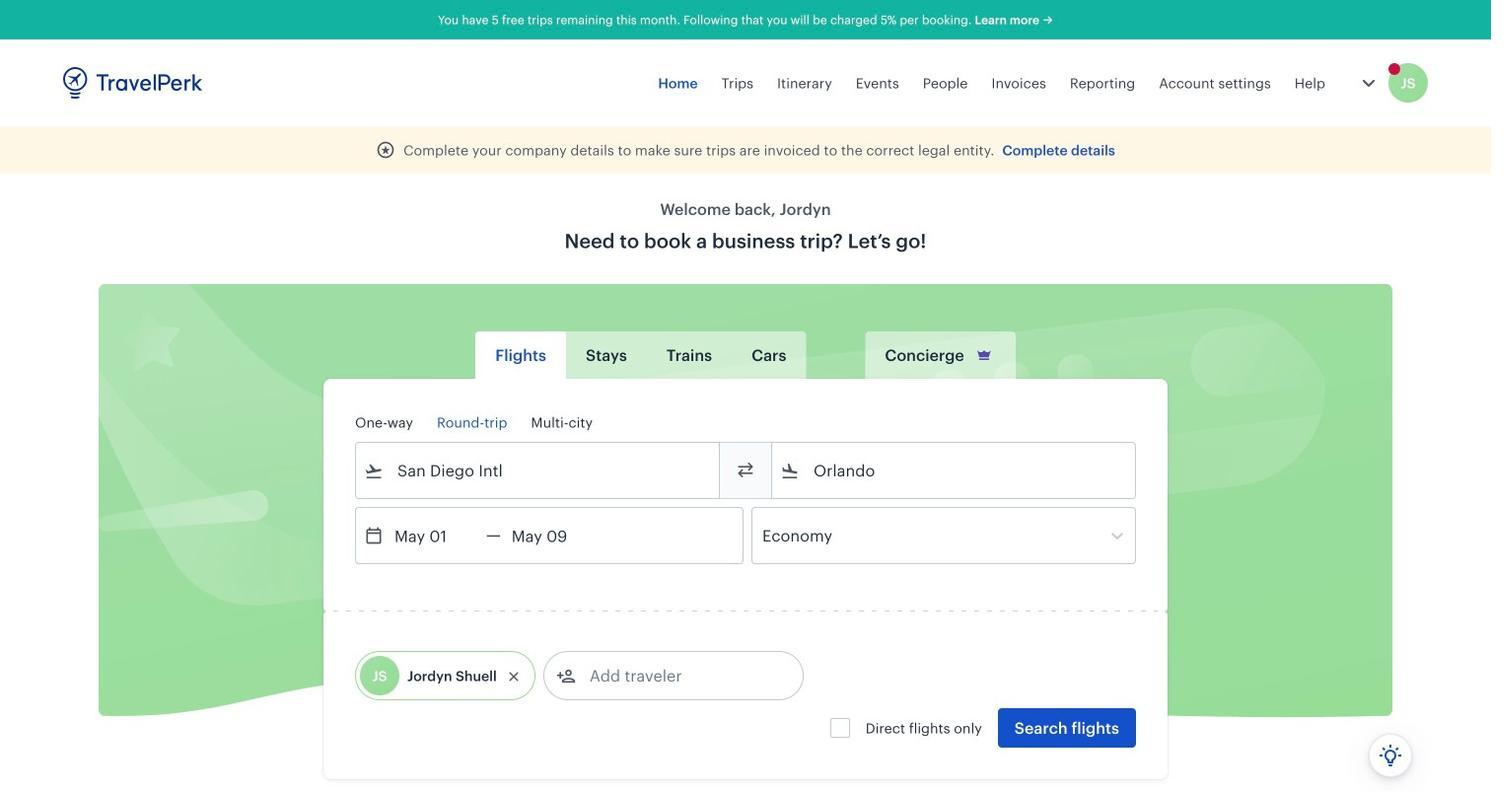 Task type: describe. For each thing, give the bounding box(es) containing it.
To search field
[[800, 455, 1110, 486]]

Add traveler search field
[[576, 660, 781, 692]]

Return text field
[[501, 508, 604, 563]]



Task type: vqa. For each thing, say whether or not it's contained in the screenshot.
Depart text field
yes



Task type: locate. For each thing, give the bounding box(es) containing it.
From search field
[[384, 455, 693, 486]]

Depart text field
[[384, 508, 486, 563]]



